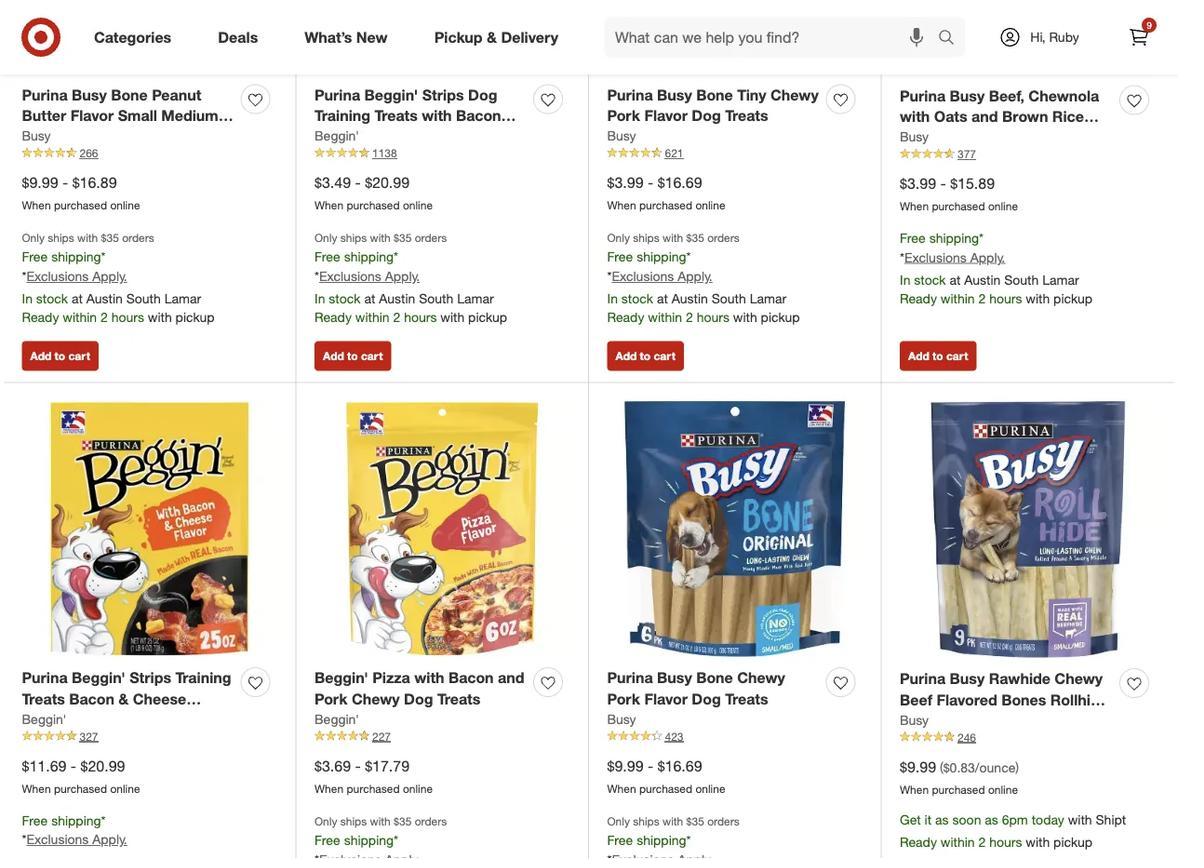 Task type: describe. For each thing, give the bounding box(es) containing it.
9 link
[[1119, 17, 1160, 58]]

add for $3.99 - $15.89
[[909, 349, 930, 363]]

- left the s/m
[[1030, 712, 1036, 730]]

dog inside purina beggin' strips training treats bacon & cheese flavors dog treats
[[77, 711, 107, 730]]

beggin' link for purina beggin' strips training treats bacon & cheese flavors dog treats
[[22, 710, 67, 729]]

cheese
[[133, 690, 186, 708]]

hours inside free shipping * * exclusions apply. in stock at  austin south lamar ready within 2 hours with pickup
[[990, 290, 1023, 306]]

busy link for purina busy bone chewy pork flavor dog treats
[[608, 710, 636, 729]]

$17.79
[[365, 757, 410, 775]]

when for $3.99 - $15.89
[[900, 199, 929, 213]]

flavored
[[937, 691, 998, 709]]

and inside purina busy beef, chewnola with oats and brown rice dry dental dog treats
[[972, 108, 999, 126]]

add to cart for $16.69
[[616, 349, 676, 363]]

in for purina busy bone tiny chewy pork flavor dog treats
[[608, 290, 618, 307]]

purina busy bone chewy pork flavor dog treats
[[608, 669, 786, 708]]

246
[[958, 730, 977, 744]]

only for $3.49
[[315, 231, 337, 245]]

rollhide
[[1051, 691, 1109, 709]]

beggin' for beggin' link for purina beggin' strips training treats bacon & cheese flavors dog treats
[[22, 711, 67, 727]]

orders for $16.69
[[708, 231, 740, 245]]

shipping down "$9.99 - $16.69 when purchased online"
[[637, 832, 687, 848]]

only down "$9.99 - $16.69 when purchased online"
[[608, 814, 630, 828]]

deals
[[218, 28, 258, 46]]

exclusions apply. link for purina busy bone peanut butter flavor small medium long lasting chewy dog treats
[[26, 268, 127, 284]]

2 for purina beggin' strips dog training treats with bacon chewy dog treats
[[393, 309, 401, 325]]

bacon inside purina beggin' strips dog training treats with bacon chewy dog treats
[[456, 107, 501, 125]]

add for $3.99 - $16.69
[[616, 349, 637, 363]]

- left 9ct
[[1073, 712, 1079, 730]]

online for $11.69 - $20.99
[[110, 782, 140, 796]]

to for $16.89
[[55, 349, 65, 363]]

flavor inside purina busy bone tiny chewy pork flavor dog treats
[[645, 107, 688, 125]]

beggin' for beggin' link for purina beggin' strips dog training treats with bacon chewy dog treats
[[315, 128, 359, 144]]

- for purina busy bone peanut butter flavor small medium long lasting chewy dog treats
[[62, 174, 68, 192]]

6pm
[[1003, 811, 1029, 828]]

lamar for purina busy bone tiny chewy pork flavor dog treats
[[750, 290, 787, 307]]

chewy inside 'purina busy bone chewy pork flavor dog treats'
[[738, 669, 786, 687]]

beef,
[[989, 86, 1025, 105]]

beggin' inside purina beggin' strips dog training treats with bacon chewy dog treats
[[365, 85, 418, 104]]

busy inside purina busy bone peanut butter flavor small medium long lasting chewy dog treats
[[72, 85, 107, 104]]

266
[[80, 146, 98, 160]]

exclusions inside the 'free shipping * * exclusions apply.'
[[26, 832, 89, 848]]

at inside free shipping * * exclusions apply. in stock at  austin south lamar ready within 2 hours with pickup
[[950, 272, 961, 288]]

377
[[958, 147, 977, 161]]

purina beggin' strips training treats bacon & cheese flavors dog treats
[[22, 669, 231, 730]]

with inside the beggin' pizza with bacon and pork chewy dog treats
[[415, 669, 445, 687]]

tiny
[[738, 85, 767, 104]]

$11.69
[[22, 757, 66, 775]]

pizza
[[373, 669, 410, 687]]

purina beggin' strips dog training treats with bacon chewy dog treats link
[[315, 84, 527, 146]]

free down $3.69
[[315, 832, 341, 848]]

busy link for purina busy beef, chewnola with oats and brown rice dry dental dog treats
[[900, 128, 929, 146]]

busy inside 'purina busy bone chewy pork flavor dog treats'
[[657, 669, 692, 687]]

apply. for purina beggin' strips dog training treats with bacon chewy dog treats
[[385, 268, 420, 284]]

pickup & delivery
[[434, 28, 559, 46]]

only ships with $35 orders free shipping * * exclusions apply. in stock at  austin south lamar ready within 2 hours with pickup for $3.49 - $20.99
[[315, 231, 507, 325]]

beggin' link for beggin' pizza with bacon and pork chewy dog treats
[[315, 710, 359, 729]]

beggin' for beggin' pizza with bacon and pork chewy dog treats's beggin' link
[[315, 711, 359, 727]]

get it as soon as 6pm today with shipt ready within 2 hours with pickup
[[900, 811, 1127, 850]]

peanut
[[152, 85, 202, 104]]

apply. for purina busy bone peanut butter flavor small medium long lasting chewy dog treats
[[92, 268, 127, 284]]

online for $3.49 - $20.99
[[403, 198, 433, 212]]

add to cart button for $15.89
[[900, 341, 977, 371]]

only for $3.99
[[608, 231, 630, 245]]

treats down cheese
[[111, 711, 154, 730]]

search button
[[930, 17, 975, 61]]

$11.69 - $20.99 when purchased online
[[22, 757, 140, 796]]

dog up $3.49 - $20.99 when purchased online
[[367, 128, 396, 146]]

shipping down $3.99 - $16.69 when purchased online
[[637, 249, 687, 265]]

$35 down $3.69 - $17.79 when purchased online at the bottom
[[394, 814, 412, 828]]

327
[[80, 729, 98, 743]]

busy inside purina busy bone tiny chewy pork flavor dog treats
[[657, 85, 692, 104]]

ships for $3.49
[[341, 231, 367, 245]]

strips for bacon
[[422, 85, 464, 104]]

free down the $3.49
[[315, 249, 341, 265]]

new
[[356, 28, 388, 46]]

soon
[[953, 811, 982, 828]]

deals link
[[202, 17, 281, 58]]

327 link
[[22, 729, 277, 745]]

2 as from the left
[[985, 811, 999, 828]]

with inside purina beggin' strips dog training treats with bacon chewy dog treats
[[422, 107, 452, 125]]

$15.89
[[951, 175, 995, 193]]

exclusions apply. link down $11.69 - $20.99 when purchased online
[[26, 832, 127, 848]]

pickup inside get it as soon as 6pm today with shipt ready within 2 hours with pickup
[[1054, 834, 1093, 850]]

227
[[372, 729, 391, 743]]

/ounce
[[976, 759, 1016, 776]]

purina busy rawhide chewy beef flavored bones rollhide dog treats pouch - s/m - 9ct link
[[900, 668, 1113, 730]]

246 link
[[900, 729, 1157, 746]]

beggin' pizza with bacon and pork chewy dog treats
[[315, 669, 525, 708]]

apply. for purina busy bone tiny chewy pork flavor dog treats
[[678, 268, 713, 284]]

$16.69 for $9.99 - $16.69
[[658, 757, 703, 775]]

$35 down "$9.99 - $16.69 when purchased online"
[[687, 814, 705, 828]]

bones
[[1002, 691, 1047, 709]]

and inside the beggin' pizza with bacon and pork chewy dog treats
[[498, 669, 525, 687]]

purina for purina busy beef, chewnola with oats and brown rice dry dental dog treats
[[900, 86, 946, 105]]

treats inside 'purina busy bone chewy pork flavor dog treats'
[[726, 690, 769, 708]]

flavors
[[22, 711, 73, 730]]

exclusions for purina busy bone tiny chewy pork flavor dog treats
[[612, 268, 674, 284]]

pickup for purina beggin' strips dog training treats with bacon chewy dog treats
[[468, 309, 507, 325]]

shipping down $3.49 - $20.99 when purchased online
[[344, 249, 394, 265]]

purchased for $11.69 - $20.99
[[54, 782, 107, 796]]

ready inside get it as soon as 6pm today with shipt ready within 2 hours with pickup
[[900, 834, 937, 850]]

1138 link
[[315, 145, 570, 162]]

what's new link
[[289, 17, 411, 58]]

within for purina busy bone tiny chewy pork flavor dog treats
[[648, 309, 683, 325]]

when for $9.99 - $16.69
[[608, 782, 637, 796]]

busy up $3.99 - $16.69 when purchased online
[[608, 128, 636, 144]]

with inside free shipping * * exclusions apply. in stock at  austin south lamar ready within 2 hours with pickup
[[1026, 290, 1050, 306]]

pickup for purina busy bone peanut butter flavor small medium long lasting chewy dog treats
[[176, 309, 215, 325]]

377 link
[[900, 146, 1157, 163]]

when for $3.49 - $20.99
[[315, 198, 344, 212]]

south for purina busy bone peanut butter flavor small medium long lasting chewy dog treats
[[126, 290, 161, 307]]

to for $15.89
[[933, 349, 944, 363]]

only ships with $35 orders free shipping * * exclusions apply. in stock at  austin south lamar ready within 2 hours with pickup for $3.99 - $16.69
[[608, 231, 800, 325]]

free down "$9.99 - $16.69 when purchased online"
[[608, 832, 633, 848]]

get
[[900, 811, 922, 828]]

exclusions apply. link down $3.99 - $15.89 when purchased online
[[905, 249, 1006, 266]]

purina busy bone chewy pork flavor dog treats link
[[608, 667, 819, 710]]

free inside the 'free shipping * * exclusions apply.'
[[22, 812, 48, 829]]

when inside "$9.99 ( $0.83 /ounce ) when purchased online"
[[900, 783, 929, 797]]

treats up 1138
[[375, 107, 418, 125]]

add to cart button for $20.99
[[315, 341, 391, 371]]

$3.99 - $15.89 when purchased online
[[900, 175, 1019, 213]]

& inside purina beggin' strips training treats bacon & cheese flavors dog treats
[[119, 690, 129, 708]]

bone for small
[[111, 85, 148, 104]]

with inside purina busy beef, chewnola with oats and brown rice dry dental dog treats
[[900, 108, 930, 126]]

purina busy rawhide chewy beef flavored bones rollhide dog treats pouch - s/m - 9ct
[[900, 670, 1109, 730]]

purina busy beef, chewnola with oats and brown rice dry dental dog treats
[[900, 86, 1100, 147]]

brown
[[1003, 108, 1049, 126]]

ready inside free shipping * * exclusions apply. in stock at  austin south lamar ready within 2 hours with pickup
[[900, 290, 937, 306]]

purchased for $9.99 - $16.69
[[640, 782, 693, 796]]

$20.99 for $3.49 - $20.99
[[365, 174, 410, 192]]

stock for purina busy bone tiny chewy pork flavor dog treats
[[622, 290, 654, 307]]

what's new
[[305, 28, 388, 46]]

free shipping * * exclusions apply.
[[22, 812, 127, 848]]

hours for purina busy bone tiny chewy pork flavor dog treats
[[697, 309, 730, 325]]

dog inside purina busy beef, chewnola with oats and brown rice dry dental dog treats
[[980, 129, 1009, 147]]

stock inside free shipping * * exclusions apply. in stock at  austin south lamar ready within 2 hours with pickup
[[915, 272, 946, 288]]

search
[[930, 30, 975, 48]]

medium
[[161, 107, 218, 125]]

treats inside purina busy beef, chewnola with oats and brown rice dry dental dog treats
[[1013, 129, 1057, 147]]

online for $9.99 - $16.89
[[110, 198, 140, 212]]

- for beggin' pizza with bacon and pork chewy dog treats
[[355, 757, 361, 775]]

free shipping * * exclusions apply. in stock at  austin south lamar ready within 2 hours with pickup
[[900, 230, 1093, 306]]

oats
[[935, 108, 968, 126]]

What can we help you find? suggestions appear below search field
[[604, 17, 943, 58]]

lamar inside free shipping * * exclusions apply. in stock at  austin south lamar ready within 2 hours with pickup
[[1043, 272, 1080, 288]]

treats right 1138
[[400, 128, 444, 146]]

shipping down $3.69 - $17.79 when purchased online at the bottom
[[344, 832, 394, 848]]

2 inside get it as soon as 6pm today with shipt ready within 2 hours with pickup
[[979, 834, 986, 850]]

dog inside purina busy bone tiny chewy pork flavor dog treats
[[692, 107, 721, 125]]

online for $3.99 - $16.69
[[696, 198, 726, 212]]

dry
[[900, 129, 925, 147]]

$3.49
[[315, 174, 351, 192]]

$9.99 - $16.69 when purchased online
[[608, 757, 726, 796]]

621 link
[[608, 145, 863, 162]]

shipping down $9.99 - $16.89 when purchased online
[[51, 249, 101, 265]]

hi,
[[1031, 29, 1046, 45]]

purina for purina busy bone tiny chewy pork flavor dog treats
[[608, 85, 653, 104]]

dog inside purina busy bone peanut butter flavor small medium long lasting chewy dog treats
[[170, 128, 199, 146]]

apply. inside free shipping * * exclusions apply. in stock at  austin south lamar ready within 2 hours with pickup
[[971, 249, 1006, 266]]

ready for purina beggin' strips dog training treats with bacon chewy dog treats
[[315, 309, 352, 325]]

chewy inside the purina busy rawhide chewy beef flavored bones rollhide dog treats pouch - s/m - 9ct
[[1055, 670, 1103, 688]]

busy down the butter
[[22, 128, 51, 144]]

dog down pickup & delivery
[[468, 85, 498, 104]]

chewnola
[[1029, 86, 1100, 105]]

orders for $16.89
[[122, 231, 154, 245]]

butter
[[22, 107, 66, 125]]

621
[[665, 146, 684, 160]]

exclusions apply. link for purina busy bone tiny chewy pork flavor dog treats
[[612, 268, 713, 284]]

$16.89
[[72, 174, 117, 192]]

bone for flavor
[[697, 85, 733, 104]]

today
[[1032, 811, 1065, 828]]

dog inside 'purina busy bone chewy pork flavor dog treats'
[[692, 690, 721, 708]]

1138
[[372, 146, 397, 160]]

categories link
[[78, 17, 195, 58]]

pickup for purina busy bone tiny chewy pork flavor dog treats
[[761, 309, 800, 325]]

2 for purina busy bone peanut butter flavor small medium long lasting chewy dog treats
[[101, 309, 108, 325]]

purina beggin' strips training treats bacon & cheese flavors dog treats link
[[22, 667, 234, 730]]

9ct
[[1083, 712, 1105, 730]]

south for purina beggin' strips dog training treats with bacon chewy dog treats
[[419, 290, 454, 307]]

(
[[940, 759, 944, 776]]

when for $9.99 - $16.89
[[22, 198, 51, 212]]

9
[[1147, 19, 1152, 31]]

at for purina beggin' strips dog training treats with bacon chewy dog treats
[[364, 290, 376, 307]]

1 as from the left
[[936, 811, 949, 828]]

beggin' pizza with bacon and pork chewy dog treats link
[[315, 667, 527, 710]]

it
[[925, 811, 932, 828]]

austin inside free shipping * * exclusions apply. in stock at  austin south lamar ready within 2 hours with pickup
[[965, 272, 1001, 288]]

categories
[[94, 28, 172, 46]]

shipping inside free shipping * * exclusions apply. in stock at  austin south lamar ready within 2 hours with pickup
[[930, 230, 980, 246]]

at for purina busy bone tiny chewy pork flavor dog treats
[[657, 290, 668, 307]]

online inside "$9.99 ( $0.83 /ounce ) when purchased online"
[[989, 783, 1019, 797]]

treats inside purina busy bone peanut butter flavor small medium long lasting chewy dog treats
[[22, 149, 65, 167]]



Task type: vqa. For each thing, say whether or not it's contained in the screenshot.


Task type: locate. For each thing, give the bounding box(es) containing it.
beggin' left pizza
[[315, 669, 368, 687]]

busy left dental in the top of the page
[[900, 128, 929, 145]]

ruby
[[1050, 29, 1080, 45]]

as left 6pm
[[985, 811, 999, 828]]

s/m
[[1040, 712, 1069, 730]]

1 only ships with $35 orders from the left
[[315, 814, 447, 828]]

- right $3.69
[[355, 757, 361, 775]]

treats up the 423 link
[[726, 690, 769, 708]]

online for $3.69 - $17.79
[[403, 782, 433, 796]]

&
[[487, 28, 497, 46], [119, 690, 129, 708]]

$0.83
[[944, 759, 976, 776]]

1 horizontal spatial $20.99
[[365, 174, 410, 192]]

busy link left dental in the top of the page
[[900, 128, 929, 146]]

3 only ships with $35 orders free shipping * * exclusions apply. in stock at  austin south lamar ready within 2 hours with pickup from the left
[[608, 231, 800, 325]]

$16.69 inside "$9.99 - $16.69 when purchased online"
[[658, 757, 703, 775]]

what's
[[305, 28, 352, 46]]

only ships with $35 orders for $16.69
[[608, 814, 740, 828]]

only for $9.99
[[22, 231, 45, 245]]

ships down $3.49 - $20.99 when purchased online
[[341, 231, 367, 245]]

- inside $11.69 - $20.99 when purchased online
[[71, 757, 76, 775]]

purchased
[[54, 198, 107, 212], [347, 198, 400, 212], [640, 198, 693, 212], [932, 199, 986, 213], [54, 782, 107, 796], [347, 782, 400, 796], [640, 782, 693, 796], [932, 783, 986, 797]]

chewy inside purina busy bone peanut butter flavor small medium long lasting chewy dog treats
[[118, 128, 166, 146]]

free inside free shipping * * exclusions apply. in stock at  austin south lamar ready within 2 hours with pickup
[[900, 230, 926, 246]]

apply. down $3.99 - $16.69 when purchased online
[[678, 268, 713, 284]]

orders down $3.69 - $17.79 when purchased online at the bottom
[[415, 814, 447, 828]]

- for purina beggin' strips training treats bacon & cheese flavors dog treats
[[71, 757, 76, 775]]

exclusions down $3.99 - $16.69 when purchased online
[[612, 268, 674, 284]]

0 horizontal spatial $3.99
[[608, 174, 644, 192]]

$35
[[101, 231, 119, 245], [394, 231, 412, 245], [687, 231, 705, 245], [394, 814, 412, 828], [687, 814, 705, 828]]

free shipping * down $3.69 - $17.79 when purchased online at the bottom
[[315, 832, 399, 848]]

only down $3.69
[[315, 814, 337, 828]]

as right it
[[936, 811, 949, 828]]

treats down tiny
[[726, 107, 769, 125]]

2 add from the left
[[323, 349, 344, 363]]

busy up lasting at the left top
[[72, 85, 107, 104]]

add to cart for $16.89
[[30, 349, 90, 363]]

beef
[[900, 691, 933, 709]]

purina beggin' strips dog training treats with bacon chewy dog treats
[[315, 85, 501, 146]]

beggin' up $3.69
[[315, 711, 359, 727]]

cart for $16.89
[[68, 349, 90, 363]]

2 inside free shipping * * exclusions apply. in stock at  austin south lamar ready within 2 hours with pickup
[[979, 290, 986, 306]]

online down $16.89
[[110, 198, 140, 212]]

bone
[[111, 85, 148, 104], [697, 85, 733, 104], [697, 669, 733, 687]]

purina busy beef, chewnola with oats and brown rice dry dental dog treats image
[[900, 0, 1157, 74], [900, 0, 1157, 74]]

purchased down $0.83 at right bottom
[[932, 783, 986, 797]]

online inside $3.99 - $15.89 when purchased online
[[989, 199, 1019, 213]]

only ships with $35 orders free shipping * * exclusions apply. in stock at  austin south lamar ready within 2 hours with pickup for $9.99 - $16.89
[[22, 231, 215, 325]]

0 vertical spatial and
[[972, 108, 999, 126]]

hi, ruby
[[1031, 29, 1080, 45]]

1 vertical spatial &
[[119, 690, 129, 708]]

1 vertical spatial strips
[[130, 669, 171, 687]]

training
[[315, 107, 371, 125], [176, 669, 231, 687]]

purina busy bone tiny chewy pork flavor dog treats image
[[608, 0, 863, 73], [608, 0, 863, 73]]

chewy down the "small"
[[118, 128, 166, 146]]

$3.99 for $3.99 - $16.69
[[608, 174, 644, 192]]

2 only ships with $35 orders from the left
[[608, 814, 740, 828]]

purchased for $3.99 - $15.89
[[932, 199, 986, 213]]

purina busy bone chewy pork flavor dog treats image
[[608, 401, 863, 657], [608, 401, 863, 657]]

1 only ships with $35 orders free shipping * * exclusions apply. in stock at  austin south lamar ready within 2 hours with pickup from the left
[[22, 231, 215, 325]]

1 add from the left
[[30, 349, 51, 363]]

strips inside purina beggin' strips dog training treats with bacon chewy dog treats
[[422, 85, 464, 104]]

purchased inside "$9.99 ( $0.83 /ounce ) when purchased online"
[[932, 783, 986, 797]]

- inside $3.99 - $16.69 when purchased online
[[648, 174, 654, 192]]

1 horizontal spatial and
[[972, 108, 999, 126]]

ready for purina busy bone tiny chewy pork flavor dog treats
[[608, 309, 645, 325]]

treats up flavors
[[22, 690, 65, 708]]

free
[[900, 230, 926, 246], [22, 249, 48, 265], [315, 249, 341, 265], [608, 249, 633, 265], [22, 812, 48, 829], [315, 832, 341, 848], [608, 832, 633, 848]]

purchased for $9.99 - $16.89
[[54, 198, 107, 212]]

rice
[[1053, 108, 1085, 126]]

$9.99 inside "$9.99 - $16.69 when purchased online"
[[608, 757, 644, 775]]

south for purina busy bone tiny chewy pork flavor dog treats
[[712, 290, 746, 307]]

busy inside the purina busy rawhide chewy beef flavored bones rollhide dog treats pouch - s/m - 9ct
[[950, 670, 985, 688]]

dog right flavors
[[77, 711, 107, 730]]

ready for purina busy bone peanut butter flavor small medium long lasting chewy dog treats
[[22, 309, 59, 325]]

$16.69
[[658, 174, 703, 192], [658, 757, 703, 775]]

exclusions down $3.99 - $15.89 when purchased online
[[905, 249, 967, 266]]

1 vertical spatial bacon
[[449, 669, 494, 687]]

purchased inside $3.99 - $16.69 when purchased online
[[640, 198, 693, 212]]

- right the $3.49
[[355, 174, 361, 192]]

bone inside purina busy bone peanut butter flavor small medium long lasting chewy dog treats
[[111, 85, 148, 104]]

- inside $3.49 - $20.99 when purchased online
[[355, 174, 361, 192]]

1 vertical spatial and
[[498, 669, 525, 687]]

free down $3.99 - $15.89 when purchased online
[[900, 230, 926, 246]]

$20.99 for $11.69 - $20.99
[[81, 757, 125, 775]]

2 horizontal spatial $9.99
[[900, 758, 937, 776]]

beggin' for beggin' pizza with bacon and pork chewy dog treats
[[315, 669, 368, 687]]

at
[[950, 272, 961, 288], [72, 290, 83, 307], [364, 290, 376, 307], [657, 290, 668, 307]]

orders down "$9.99 - $16.69 when purchased online"
[[708, 814, 740, 828]]

purchased inside $9.99 - $16.89 when purchased online
[[54, 198, 107, 212]]

and up 227 'link' on the left of the page
[[498, 669, 525, 687]]

orders
[[122, 231, 154, 245], [415, 231, 447, 245], [708, 231, 740, 245], [415, 814, 447, 828], [708, 814, 740, 828]]

hours inside get it as soon as 6pm today with shipt ready within 2 hours with pickup
[[990, 834, 1023, 850]]

purina beggin' strips dog training treats with bacon chewy dog treats image
[[315, 0, 570, 73], [315, 0, 570, 73]]

1 horizontal spatial as
[[985, 811, 999, 828]]

- inside $3.99 - $15.89 when purchased online
[[941, 175, 947, 193]]

busy link for purina busy bone tiny chewy pork flavor dog treats
[[608, 127, 636, 145]]

pickup inside free shipping * * exclusions apply. in stock at  austin south lamar ready within 2 hours with pickup
[[1054, 290, 1093, 306]]

pork inside 'purina busy bone chewy pork flavor dog treats'
[[608, 690, 641, 708]]

free shipping * for $3.69
[[315, 832, 399, 848]]

stock for purina beggin' strips dog training treats with bacon chewy dog treats
[[329, 290, 361, 307]]

purina for purina busy bone chewy pork flavor dog treats
[[608, 669, 653, 687]]

apply. down $11.69 - $20.99 when purchased online
[[92, 832, 127, 848]]

treats inside the beggin' pizza with bacon and pork chewy dog treats
[[438, 690, 481, 708]]

to
[[55, 349, 65, 363], [347, 349, 358, 363], [640, 349, 651, 363], [933, 349, 944, 363]]

strips inside purina beggin' strips training treats bacon & cheese flavors dog treats
[[130, 669, 171, 687]]

south inside free shipping * * exclusions apply. in stock at  austin south lamar ready within 2 hours with pickup
[[1005, 272, 1039, 288]]

0 horizontal spatial &
[[119, 690, 129, 708]]

orders for $20.99
[[415, 231, 447, 245]]

free down $11.69
[[22, 812, 48, 829]]

3 to from the left
[[640, 349, 651, 363]]

- down the 423 link
[[648, 757, 654, 775]]

strips
[[422, 85, 464, 104], [130, 669, 171, 687]]

purchased inside $11.69 - $20.99 when purchased online
[[54, 782, 107, 796]]

ships down $3.69 - $17.79 when purchased online at the bottom
[[341, 814, 367, 828]]

purina inside 'purina busy bone chewy pork flavor dog treats'
[[608, 669, 653, 687]]

flavor inside purina busy bone peanut butter flavor small medium long lasting chewy dog treats
[[70, 107, 114, 125]]

bone inside 'purina busy bone chewy pork flavor dog treats'
[[697, 669, 733, 687]]

$35 down $3.49 - $20.99 when purchased online
[[394, 231, 412, 245]]

$35 down $9.99 - $16.89 when purchased online
[[101, 231, 119, 245]]

bone up the 423 link
[[697, 669, 733, 687]]

treats
[[375, 107, 418, 125], [726, 107, 769, 125], [400, 128, 444, 146], [1013, 129, 1057, 147], [22, 149, 65, 167], [22, 690, 65, 708], [438, 690, 481, 708], [726, 690, 769, 708], [111, 711, 154, 730], [934, 712, 977, 730]]

*
[[980, 230, 984, 246], [101, 249, 106, 265], [394, 249, 399, 265], [687, 249, 691, 265], [900, 249, 905, 266], [22, 268, 26, 284], [315, 268, 319, 284], [608, 268, 612, 284], [101, 812, 106, 829], [22, 832, 26, 848], [394, 832, 399, 848], [687, 832, 691, 848]]

dog up "621" link
[[692, 107, 721, 125]]

beggin' up the $3.49
[[315, 128, 359, 144]]

1 vertical spatial training
[[176, 669, 231, 687]]

busy link
[[22, 127, 51, 145], [608, 127, 636, 145], [900, 128, 929, 146], [608, 710, 636, 729], [900, 711, 929, 729]]

dog down pizza
[[404, 690, 433, 708]]

- right $11.69
[[71, 757, 76, 775]]

online down /ounce
[[989, 783, 1019, 797]]

bacon inside the beggin' pizza with bacon and pork chewy dog treats
[[449, 669, 494, 687]]

only ships with $35 orders for $17.79
[[315, 814, 447, 828]]

purchased for $3.99 - $16.69
[[640, 198, 693, 212]]

1 horizontal spatial $3.99
[[900, 175, 937, 193]]

austin for purina beggin' strips dog training treats with bacon chewy dog treats
[[379, 290, 416, 307]]

$20.99 inside $3.49 - $20.99 when purchased online
[[365, 174, 410, 192]]

only ships with $35 orders free shipping * * exclusions apply. in stock at  austin south lamar ready within 2 hours with pickup down $9.99 - $16.89 when purchased online
[[22, 231, 215, 325]]

$3.99
[[608, 174, 644, 192], [900, 175, 937, 193]]

pork for beggin' pizza with bacon and pork chewy dog treats
[[315, 690, 348, 708]]

flavor inside 'purina busy bone chewy pork flavor dog treats'
[[645, 690, 688, 708]]

add to cart for $20.99
[[323, 349, 383, 363]]

in inside free shipping * * exclusions apply. in stock at  austin south lamar ready within 2 hours with pickup
[[900, 272, 911, 288]]

apply. down $3.99 - $15.89 when purchased online
[[971, 249, 1006, 266]]

rawhide
[[989, 670, 1051, 688]]

online for $3.99 - $15.89
[[989, 199, 1019, 213]]

as
[[936, 811, 949, 828], [985, 811, 999, 828]]

bacon inside purina beggin' strips training treats bacon & cheese flavors dog treats
[[69, 690, 114, 708]]

1 horizontal spatial $9.99
[[608, 757, 644, 775]]

dog down medium
[[170, 128, 199, 146]]

$20.99 inside $11.69 - $20.99 when purchased online
[[81, 757, 125, 775]]

stock for purina busy bone peanut butter flavor small medium long lasting chewy dog treats
[[36, 290, 68, 307]]

purina busy bone peanut butter flavor small medium long lasting chewy dog treats link
[[22, 84, 234, 167]]

dog inside the purina busy rawhide chewy beef flavored bones rollhide dog treats pouch - s/m - 9ct
[[900, 712, 930, 730]]

busy inside purina busy beef, chewnola with oats and brown rice dry dental dog treats
[[950, 86, 985, 105]]

0 horizontal spatial $20.99
[[81, 757, 125, 775]]

exclusions apply. link down $3.49 - $20.99 when purchased online
[[319, 268, 420, 284]]

online inside $11.69 - $20.99 when purchased online
[[110, 782, 140, 796]]

pickup
[[434, 28, 483, 46]]

strips for cheese
[[130, 669, 171, 687]]

busy link up "$9.99 - $16.69 when purchased online"
[[608, 710, 636, 729]]

add to cart for $15.89
[[909, 349, 969, 363]]

treats down brown
[[1013, 129, 1057, 147]]

1 add to cart from the left
[[30, 349, 90, 363]]

long
[[22, 128, 57, 146]]

1 add to cart button from the left
[[22, 341, 99, 371]]

pork up $3.69
[[315, 690, 348, 708]]

$35 down $3.99 - $16.69 when purchased online
[[687, 231, 705, 245]]

purchased inside $3.49 - $20.99 when purchased online
[[347, 198, 400, 212]]

within inside free shipping * * exclusions apply. in stock at  austin south lamar ready within 2 hours with pickup
[[941, 290, 975, 306]]

beggin' link up $11.69
[[22, 710, 67, 729]]

0 vertical spatial $20.99
[[365, 174, 410, 192]]

- for purina busy beef, chewnola with oats and brown rice dry dental dog treats
[[941, 175, 947, 193]]

1 horizontal spatial only ships with $35 orders free shipping * * exclusions apply. in stock at  austin south lamar ready within 2 hours with pickup
[[315, 231, 507, 325]]

ships for $9.99
[[48, 231, 74, 245]]

bone left tiny
[[697, 85, 733, 104]]

2 horizontal spatial only ships with $35 orders free shipping * * exclusions apply. in stock at  austin south lamar ready within 2 hours with pickup
[[608, 231, 800, 325]]

2 cart from the left
[[361, 349, 383, 363]]

when
[[22, 198, 51, 212], [315, 198, 344, 212], [608, 198, 637, 212], [900, 199, 929, 213], [22, 782, 51, 796], [315, 782, 344, 796], [608, 782, 637, 796], [900, 783, 929, 797]]

with
[[422, 107, 452, 125], [900, 108, 930, 126], [77, 231, 98, 245], [370, 231, 391, 245], [663, 231, 684, 245], [1026, 290, 1050, 306], [148, 309, 172, 325], [441, 309, 465, 325], [734, 309, 758, 325], [415, 669, 445, 687], [1069, 811, 1093, 828], [370, 814, 391, 828], [663, 814, 684, 828], [1026, 834, 1050, 850]]

$16.69 for $3.99 - $16.69
[[658, 174, 703, 192]]

$3.99 inside $3.99 - $16.69 when purchased online
[[608, 174, 644, 192]]

and
[[972, 108, 999, 126], [498, 669, 525, 687]]

austin for purina busy bone tiny chewy pork flavor dog treats
[[672, 290, 708, 307]]

2
[[979, 290, 986, 306], [101, 309, 108, 325], [393, 309, 401, 325], [686, 309, 693, 325], [979, 834, 986, 850]]

free down $3.99 - $16.69 when purchased online
[[608, 249, 633, 265]]

2 add to cart from the left
[[323, 349, 383, 363]]

beggin'
[[365, 85, 418, 104], [315, 128, 359, 144], [72, 669, 126, 687], [315, 669, 368, 687], [22, 711, 67, 727], [315, 711, 359, 727]]

$3.49 - $20.99 when purchased online
[[315, 174, 433, 212]]

1 cart from the left
[[68, 349, 90, 363]]

exclusions down $9.99 - $16.89 when purchased online
[[26, 268, 89, 284]]

0 horizontal spatial free shipping *
[[315, 832, 399, 848]]

3 add to cart button from the left
[[608, 341, 684, 371]]

1 horizontal spatial strips
[[422, 85, 464, 104]]

2 only ships with $35 orders free shipping * * exclusions apply. in stock at  austin south lamar ready within 2 hours with pickup from the left
[[315, 231, 507, 325]]

$35 for $16.89
[[101, 231, 119, 245]]

$9.99 ( $0.83 /ounce ) when purchased online
[[900, 758, 1020, 797]]

1 vertical spatial $16.69
[[658, 757, 703, 775]]

exclusions inside free shipping * * exclusions apply. in stock at  austin south lamar ready within 2 hours with pickup
[[905, 249, 967, 266]]

free shipping *
[[315, 832, 399, 848], [608, 832, 691, 848]]

0 vertical spatial bacon
[[456, 107, 501, 125]]

exclusions down $11.69 - $20.99 when purchased online
[[26, 832, 89, 848]]

ready
[[900, 290, 937, 306], [22, 309, 59, 325], [315, 309, 352, 325], [608, 309, 645, 325], [900, 834, 937, 850]]

beggin' up $11.69
[[22, 711, 67, 727]]

4 add from the left
[[909, 349, 930, 363]]

exclusions
[[905, 249, 967, 266], [26, 268, 89, 284], [319, 268, 382, 284], [612, 268, 674, 284], [26, 832, 89, 848]]

flavor up 621
[[645, 107, 688, 125]]

add for $3.49 - $20.99
[[323, 349, 344, 363]]

add to cart button for $16.89
[[22, 341, 99, 371]]

beggin' inside purina beggin' strips training treats bacon & cheese flavors dog treats
[[72, 669, 126, 687]]

online inside $9.99 - $16.89 when purchased online
[[110, 198, 140, 212]]

bone for dog
[[697, 669, 733, 687]]

purchased down the $3.49
[[347, 198, 400, 212]]

add for $9.99 - $16.89
[[30, 349, 51, 363]]

treats up 227 'link' on the left of the page
[[438, 690, 481, 708]]

purina for purina beggin' strips dog training treats with bacon chewy dog treats
[[315, 85, 360, 104]]

1 to from the left
[[55, 349, 65, 363]]

when inside $9.99 - $16.89 when purchased online
[[22, 198, 51, 212]]

$35 for $20.99
[[394, 231, 412, 245]]

0 horizontal spatial training
[[176, 669, 231, 687]]

266 link
[[22, 145, 277, 162]]

0 horizontal spatial $9.99
[[22, 174, 58, 192]]

only ships with $35 orders free shipping * * exclusions apply. in stock at  austin south lamar ready within 2 hours with pickup down $3.99 - $16.69 when purchased online
[[608, 231, 800, 325]]

1 $16.69 from the top
[[658, 174, 703, 192]]

dog
[[468, 85, 498, 104], [692, 107, 721, 125], [170, 128, 199, 146], [367, 128, 396, 146], [980, 129, 1009, 147], [404, 690, 433, 708], [692, 690, 721, 708], [77, 711, 107, 730], [900, 712, 930, 730]]

training inside purina beggin' strips training treats bacon & cheese flavors dog treats
[[176, 669, 231, 687]]

training inside purina beggin' strips dog training treats with bacon chewy dog treats
[[315, 107, 371, 125]]

pouch
[[981, 712, 1026, 730]]

purina inside purina busy bone peanut butter flavor small medium long lasting chewy dog treats
[[22, 85, 68, 104]]

online inside $3.49 - $20.99 when purchased online
[[403, 198, 433, 212]]

exclusions for purina busy bone peanut butter flavor small medium long lasting chewy dog treats
[[26, 268, 89, 284]]

online inside "$9.99 - $16.69 when purchased online"
[[696, 782, 726, 796]]

227 link
[[315, 729, 570, 745]]

purina
[[22, 85, 68, 104], [315, 85, 360, 104], [608, 85, 653, 104], [900, 86, 946, 105], [22, 669, 68, 687], [608, 669, 653, 687], [900, 670, 946, 688]]

austin for purina busy bone peanut butter flavor small medium long lasting chewy dog treats
[[86, 290, 123, 307]]

- for purina beggin' strips dog training treats with bacon chewy dog treats
[[355, 174, 361, 192]]

chewy inside purina busy bone tiny chewy pork flavor dog treats
[[771, 85, 819, 104]]

within inside get it as soon as 6pm today with shipt ready within 2 hours with pickup
[[941, 834, 975, 850]]

lamar for purina busy bone peanut butter flavor small medium long lasting chewy dog treats
[[164, 290, 201, 307]]

shipping inside the 'free shipping * * exclusions apply.'
[[51, 812, 101, 829]]

within for purina busy bone peanut butter flavor small medium long lasting chewy dog treats
[[63, 309, 97, 325]]

busy link up $3.99 - $16.69 when purchased online
[[608, 127, 636, 145]]

0 horizontal spatial as
[[936, 811, 949, 828]]

pork inside purina busy bone tiny chewy pork flavor dog treats
[[608, 107, 641, 125]]

online inside $3.69 - $17.79 when purchased online
[[403, 782, 433, 796]]

beggin' up 1138
[[365, 85, 418, 104]]

busy up "$9.99 - $16.69 when purchased online"
[[608, 711, 636, 727]]

in for purina beggin' strips dog training treats with bacon chewy dog treats
[[315, 290, 325, 307]]

when inside $3.49 - $20.99 when purchased online
[[315, 198, 344, 212]]

$20.99 down 327
[[81, 757, 125, 775]]

chewy right tiny
[[771, 85, 819, 104]]

4 add to cart button from the left
[[900, 341, 977, 371]]

beggin' link for purina beggin' strips dog training treats with bacon chewy dog treats
[[315, 127, 359, 145]]

busy down beef
[[900, 712, 929, 728]]

only ships with $35 orders down $3.69 - $17.79 when purchased online at the bottom
[[315, 814, 447, 828]]

- inside $9.99 - $16.89 when purchased online
[[62, 174, 68, 192]]

4 cart from the left
[[947, 349, 969, 363]]

1 horizontal spatial training
[[315, 107, 371, 125]]

purina busy bone peanut butter flavor small medium long lasting chewy dog treats image
[[22, 0, 277, 73], [22, 0, 277, 73]]

beggin' pizza with bacon and pork chewy dog treats image
[[315, 401, 570, 657], [315, 401, 570, 657]]

$16.69 inside $3.99 - $16.69 when purchased online
[[658, 174, 703, 192]]

purina busy beef, chewnola with oats and brown rice dry dental dog treats link
[[900, 85, 1113, 147]]

free down $9.99 - $16.89 when purchased online
[[22, 249, 48, 265]]

when inside $3.99 - $16.69 when purchased online
[[608, 198, 637, 212]]

$3.69
[[315, 757, 351, 775]]

purina busy bone tiny chewy pork flavor dog treats
[[608, 85, 819, 125]]

$9.99 for $9.99 - $16.69
[[608, 757, 644, 775]]

orders down $3.49 - $20.99 when purchased online
[[415, 231, 447, 245]]

add to cart
[[30, 349, 90, 363], [323, 349, 383, 363], [616, 349, 676, 363], [909, 349, 969, 363]]

chewy inside purina beggin' strips dog training treats with bacon chewy dog treats
[[315, 128, 363, 146]]

2 to from the left
[[347, 349, 358, 363]]

only down the $3.49
[[315, 231, 337, 245]]

- left $15.89
[[941, 175, 947, 193]]

0 vertical spatial &
[[487, 28, 497, 46]]

2 $16.69 from the top
[[658, 757, 703, 775]]

purina for purina beggin' strips training treats bacon & cheese flavors dog treats
[[22, 669, 68, 687]]

3 cart from the left
[[654, 349, 676, 363]]

0 vertical spatial training
[[315, 107, 371, 125]]

purchased down 423 at right bottom
[[640, 782, 693, 796]]

purchased inside $3.99 - $15.89 when purchased online
[[932, 199, 986, 213]]

purchased up the 'free shipping * * exclusions apply.'
[[54, 782, 107, 796]]

purina inside the purina busy rawhide chewy beef flavored bones rollhide dog treats pouch - s/m - 9ct
[[900, 670, 946, 688]]

- for purina busy bone tiny chewy pork flavor dog treats
[[648, 174, 654, 192]]

only ships with $35 orders free shipping * * exclusions apply. in stock at  austin south lamar ready within 2 hours with pickup down $3.49 - $20.99 when purchased online
[[315, 231, 507, 325]]

only down $9.99 - $16.89 when purchased online
[[22, 231, 45, 245]]

- inside $3.69 - $17.79 when purchased online
[[355, 757, 361, 775]]

purina inside purina busy beef, chewnola with oats and brown rice dry dental dog treats
[[900, 86, 946, 105]]

exclusions apply. link down $9.99 - $16.89 when purchased online
[[26, 268, 127, 284]]

flavor for peanut
[[70, 107, 114, 125]]

exclusions down $3.49 - $20.99 when purchased online
[[319, 268, 382, 284]]

ships down "$9.99 - $16.69 when purchased online"
[[633, 814, 660, 828]]

online for $9.99 - $16.69
[[696, 782, 726, 796]]

strips up cheese
[[130, 669, 171, 687]]

purina beggin' strips training treats bacon & cheese flavors dog treats image
[[22, 401, 277, 657], [22, 401, 277, 657]]

flavor for chewy
[[645, 690, 688, 708]]

add to cart button for $16.69
[[608, 341, 684, 371]]

beggin' link up the $3.49
[[315, 127, 359, 145]]

dog inside the beggin' pizza with bacon and pork chewy dog treats
[[404, 690, 433, 708]]

$3.99 - $16.69 when purchased online
[[608, 174, 726, 212]]

hours for purina beggin' strips dog training treats with bacon chewy dog treats
[[404, 309, 437, 325]]

online
[[110, 198, 140, 212], [403, 198, 433, 212], [696, 198, 726, 212], [989, 199, 1019, 213], [110, 782, 140, 796], [403, 782, 433, 796], [696, 782, 726, 796], [989, 783, 1019, 797]]

423 link
[[608, 729, 863, 745]]

orders down $9.99 - $16.89 when purchased online
[[122, 231, 154, 245]]

apply. inside the 'free shipping * * exclusions apply.'
[[92, 832, 127, 848]]

pork
[[608, 107, 641, 125], [315, 690, 348, 708], [608, 690, 641, 708]]

purina inside purina busy bone tiny chewy pork flavor dog treats
[[608, 85, 653, 104]]

exclusions apply. link for purina beggin' strips dog training treats with bacon chewy dog treats
[[319, 268, 420, 284]]

beggin' up 327
[[72, 669, 126, 687]]

purchased inside "$9.99 - $16.69 when purchased online"
[[640, 782, 693, 796]]

$9.99
[[22, 174, 58, 192], [608, 757, 644, 775], [900, 758, 937, 776]]

to for $20.99
[[347, 349, 358, 363]]

)
[[1016, 759, 1020, 776]]

bacon up 327
[[69, 690, 114, 708]]

exclusions for purina beggin' strips dog training treats with bacon chewy dog treats
[[319, 268, 382, 284]]

1 horizontal spatial free shipping *
[[608, 832, 691, 848]]

only
[[22, 231, 45, 245], [315, 231, 337, 245], [608, 231, 630, 245], [315, 814, 337, 828], [608, 814, 630, 828]]

only down $3.99 - $16.69 when purchased online
[[608, 231, 630, 245]]

shipt
[[1096, 811, 1127, 828]]

bone up the "small"
[[111, 85, 148, 104]]

treats inside purina busy bone tiny chewy pork flavor dog treats
[[726, 107, 769, 125]]

$9.99 for $9.99 - $16.89
[[22, 174, 58, 192]]

lasting
[[61, 128, 114, 146]]

busy up flavored
[[950, 670, 985, 688]]

training up cheese
[[176, 669, 231, 687]]

4 to from the left
[[933, 349, 944, 363]]

$16.69 down 621
[[658, 174, 703, 192]]

purchased inside $3.69 - $17.79 when purchased online
[[347, 782, 400, 796]]

in
[[900, 272, 911, 288], [22, 290, 33, 307], [315, 290, 325, 307], [608, 290, 618, 307]]

3 add from the left
[[616, 349, 637, 363]]

1 horizontal spatial &
[[487, 28, 497, 46]]

when inside $11.69 - $20.99 when purchased online
[[22, 782, 51, 796]]

free shipping * down "$9.99 - $16.69 when purchased online"
[[608, 832, 691, 848]]

0 horizontal spatial and
[[498, 669, 525, 687]]

purina busy bone tiny chewy pork flavor dog treats link
[[608, 84, 819, 127]]

3 add to cart from the left
[[616, 349, 676, 363]]

purina for purina busy bone peanut butter flavor small medium long lasting chewy dog treats
[[22, 85, 68, 104]]

beggin' inside the beggin' pizza with bacon and pork chewy dog treats
[[315, 669, 368, 687]]

purchased down 621
[[640, 198, 693, 212]]

$9.99 - $16.89 when purchased online
[[22, 174, 140, 212]]

add
[[30, 349, 51, 363], [323, 349, 344, 363], [616, 349, 637, 363], [909, 349, 930, 363]]

when for $11.69 - $20.99
[[22, 782, 51, 796]]

- down "621" link
[[648, 174, 654, 192]]

chewy up rollhide
[[1055, 670, 1103, 688]]

0 horizontal spatial strips
[[130, 669, 171, 687]]

shipping down $11.69 - $20.99 when purchased online
[[51, 812, 101, 829]]

1 free shipping * from the left
[[315, 832, 399, 848]]

when inside $3.69 - $17.79 when purchased online
[[315, 782, 344, 796]]

purina busy rawhide chewy beef flavored bones rollhide dog treats pouch - s/m - 9ct image
[[900, 401, 1157, 658], [900, 401, 1157, 658]]

chewy up the 423 link
[[738, 669, 786, 687]]

dental
[[930, 129, 976, 147]]

chewy inside the beggin' pizza with bacon and pork chewy dog treats
[[352, 690, 400, 708]]

purchased down $17.79
[[347, 782, 400, 796]]

- inside "$9.99 - $16.69 when purchased online"
[[648, 757, 654, 775]]

0 vertical spatial strips
[[422, 85, 464, 104]]

$9.99 inside "$9.99 ( $0.83 /ounce ) when purchased online"
[[900, 758, 937, 776]]

purchased for $3.69 - $17.79
[[347, 782, 400, 796]]

when for $3.99 - $16.69
[[608, 198, 637, 212]]

free shipping * for $9.99
[[608, 832, 691, 848]]

$3.69 - $17.79 when purchased online
[[315, 757, 433, 796]]

ships for $3.99
[[633, 231, 660, 245]]

purina busy bone peanut butter flavor small medium long lasting chewy dog treats
[[22, 85, 218, 167]]

shipping down $3.99 - $15.89 when purchased online
[[930, 230, 980, 246]]

when inside "$9.99 - $16.69 when purchased online"
[[608, 782, 637, 796]]

busy link for purina busy rawhide chewy beef flavored bones rollhide dog treats pouch - s/m - 9ct
[[900, 711, 929, 729]]

add to cart button
[[22, 341, 99, 371], [315, 341, 391, 371], [608, 341, 684, 371], [900, 341, 977, 371]]

0 vertical spatial $16.69
[[658, 174, 703, 192]]

delivery
[[501, 28, 559, 46]]

2 vertical spatial bacon
[[69, 690, 114, 708]]

chewy
[[771, 85, 819, 104], [118, 128, 166, 146], [315, 128, 363, 146], [738, 669, 786, 687], [1055, 670, 1103, 688], [352, 690, 400, 708]]

purina inside purina beggin' strips training treats bacon & cheese flavors dog treats
[[22, 669, 68, 687]]

0 horizontal spatial only ships with $35 orders free shipping * * exclusions apply. in stock at  austin south lamar ready within 2 hours with pickup
[[22, 231, 215, 325]]

at for purina busy bone peanut butter flavor small medium long lasting chewy dog treats
[[72, 290, 83, 307]]

4 add to cart from the left
[[909, 349, 969, 363]]

1 vertical spatial $20.99
[[81, 757, 125, 775]]

423
[[665, 729, 684, 743]]

2 add to cart button from the left
[[315, 341, 391, 371]]

2 free shipping * from the left
[[608, 832, 691, 848]]

purina for purina busy rawhide chewy beef flavored bones rollhide dog treats pouch - s/m - 9ct
[[900, 670, 946, 688]]

0 horizontal spatial only ships with $35 orders
[[315, 814, 447, 828]]

ships
[[48, 231, 74, 245], [341, 231, 367, 245], [633, 231, 660, 245], [341, 814, 367, 828], [633, 814, 660, 828]]

purchased down $15.89
[[932, 199, 986, 213]]

busy link for purina busy bone peanut butter flavor small medium long lasting chewy dog treats
[[22, 127, 51, 145]]

1 horizontal spatial only ships with $35 orders
[[608, 814, 740, 828]]

treats inside the purina busy rawhide chewy beef flavored bones rollhide dog treats pouch - s/m - 9ct
[[934, 712, 977, 730]]

when inside $3.99 - $15.89 when purchased online
[[900, 199, 929, 213]]



